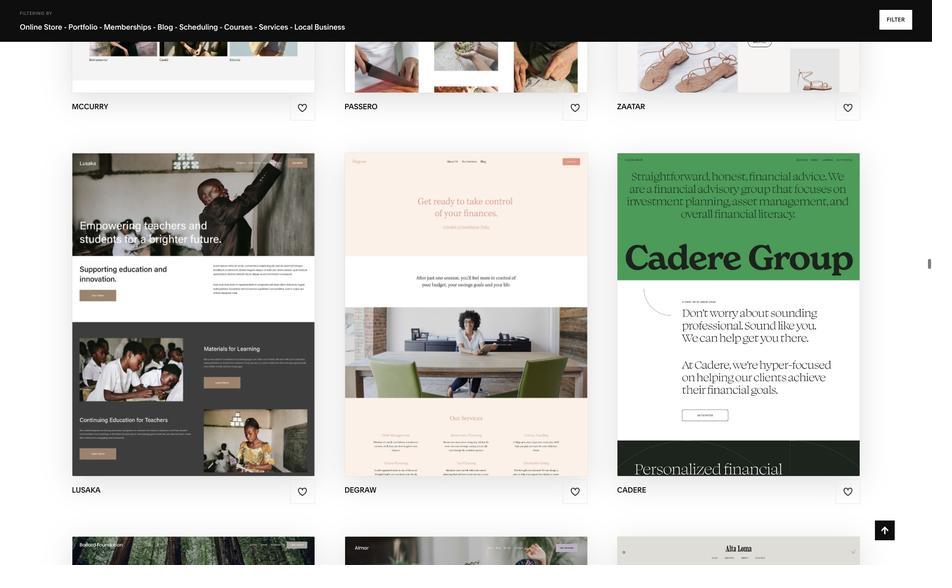 Task type: vqa. For each thing, say whether or not it's contained in the screenshot.
Resources 'button'
no



Task type: locate. For each thing, give the bounding box(es) containing it.
start inside button
[[689, 297, 716, 307]]

0 horizontal spatial lusaka
[[72, 486, 101, 495]]

0 vertical spatial degraw
[[469, 297, 508, 307]]

start up preview cadere
[[689, 297, 716, 307]]

with up preview degraw
[[444, 297, 467, 307]]

filtering by
[[20, 11, 52, 16]]

7 - from the left
[[290, 22, 293, 31]]

0 vertical spatial cadere
[[743, 297, 779, 307]]

almar image
[[345, 537, 587, 565]]

preview for preview degraw
[[426, 315, 465, 325]]

preview
[[155, 315, 194, 325], [426, 315, 465, 325], [700, 315, 740, 325]]

business
[[315, 22, 345, 31]]

courses
[[224, 22, 253, 31]]

2 with from the left
[[718, 297, 741, 307]]

cadere
[[743, 297, 779, 307], [742, 315, 778, 325], [617, 486, 647, 495]]

services
[[259, 22, 288, 31]]

with inside button
[[444, 297, 467, 307]]

preview cadere link
[[700, 308, 778, 332]]

- left local
[[290, 22, 293, 31]]

3 - from the left
[[153, 22, 156, 31]]

with inside button
[[718, 297, 741, 307]]

0 horizontal spatial start
[[415, 297, 442, 307]]

with up preview cadere
[[718, 297, 741, 307]]

6 - from the left
[[254, 22, 257, 31]]

store
[[44, 22, 62, 31]]

- right portfolio
[[99, 22, 102, 31]]

start
[[415, 297, 442, 307], [689, 297, 716, 307]]

add zaatar to your favorites list image
[[843, 103, 853, 113]]

0 horizontal spatial preview
[[155, 315, 194, 325]]

- right blog on the top
[[175, 22, 178, 31]]

filter
[[887, 16, 906, 23]]

- left blog on the top
[[153, 22, 156, 31]]

0 vertical spatial lusaka
[[197, 315, 232, 325]]

zaatar image
[[618, 0, 860, 93]]

mccurry image
[[72, 0, 315, 93]]

start with cadere button
[[689, 290, 789, 315]]

with
[[444, 297, 467, 307], [718, 297, 741, 307]]

preview for preview lusaka
[[155, 315, 194, 325]]

preview degraw link
[[426, 308, 507, 332]]

2 start from the left
[[689, 297, 716, 307]]

1 preview from the left
[[155, 315, 194, 325]]

start inside button
[[415, 297, 442, 307]]

1 horizontal spatial preview
[[426, 315, 465, 325]]

by
[[46, 11, 52, 16]]

degraw
[[469, 297, 508, 307], [467, 315, 507, 325], [345, 486, 377, 495]]

local
[[294, 22, 313, 31]]

add degraw to your favorites list image
[[570, 487, 580, 497]]

memberships
[[104, 22, 151, 31]]

lusaka
[[197, 315, 232, 325], [72, 486, 101, 495]]

- right courses
[[254, 22, 257, 31]]

preview for preview cadere
[[700, 315, 740, 325]]

3 preview from the left
[[700, 315, 740, 325]]

mccurry
[[72, 102, 108, 111]]

- left courses
[[220, 22, 223, 31]]

2 preview from the left
[[426, 315, 465, 325]]

start up preview degraw
[[415, 297, 442, 307]]

start with degraw
[[415, 297, 508, 307]]

lusaka image
[[72, 153, 315, 476]]

1 horizontal spatial with
[[718, 297, 741, 307]]

1 horizontal spatial lusaka
[[197, 315, 232, 325]]

1 horizontal spatial start
[[689, 297, 716, 307]]

2 horizontal spatial preview
[[700, 315, 740, 325]]

- right 'store'
[[64, 22, 67, 31]]

preview degraw
[[426, 315, 507, 325]]

1 with from the left
[[444, 297, 467, 307]]

1 start from the left
[[415, 297, 442, 307]]

degraw inside button
[[469, 297, 508, 307]]

0 horizontal spatial with
[[444, 297, 467, 307]]

-
[[64, 22, 67, 31], [99, 22, 102, 31], [153, 22, 156, 31], [175, 22, 178, 31], [220, 22, 223, 31], [254, 22, 257, 31], [290, 22, 293, 31]]



Task type: describe. For each thing, give the bounding box(es) containing it.
2 vertical spatial degraw
[[345, 486, 377, 495]]

online store - portfolio - memberships - blog - scheduling - courses - services - local business
[[20, 22, 345, 31]]

add passero to your favorites list image
[[570, 103, 580, 113]]

5 - from the left
[[220, 22, 223, 31]]

passero image
[[345, 0, 587, 93]]

add lusaka to your favorites list image
[[298, 487, 308, 497]]

2 vertical spatial cadere
[[617, 486, 647, 495]]

filter button
[[880, 10, 913, 30]]

zaatar
[[617, 102, 645, 111]]

start with degraw button
[[415, 290, 518, 315]]

start for preview degraw
[[415, 297, 442, 307]]

with for cadere
[[718, 297, 741, 307]]

degraw image
[[345, 153, 587, 476]]

1 vertical spatial lusaka
[[72, 486, 101, 495]]

preview lusaka link
[[155, 308, 232, 332]]

filtering
[[20, 11, 45, 16]]

bailard image
[[72, 537, 315, 565]]

portfolio
[[68, 22, 98, 31]]

2 - from the left
[[99, 22, 102, 31]]

passero
[[345, 102, 378, 111]]

1 vertical spatial cadere
[[742, 315, 778, 325]]

start with cadere
[[689, 297, 779, 307]]

online
[[20, 22, 42, 31]]

blog
[[158, 22, 173, 31]]

start for preview cadere
[[689, 297, 716, 307]]

cadere image
[[618, 153, 860, 476]]

altaloma image
[[618, 537, 860, 565]]

1 vertical spatial degraw
[[467, 315, 507, 325]]

cadere inside button
[[743, 297, 779, 307]]

4 - from the left
[[175, 22, 178, 31]]

add cadere to your favorites list image
[[843, 487, 853, 497]]

preview lusaka
[[155, 315, 232, 325]]

add mccurry to your favorites list image
[[298, 103, 308, 113]]

back to top image
[[880, 526, 890, 535]]

preview cadere
[[700, 315, 778, 325]]

1 - from the left
[[64, 22, 67, 31]]

with for degraw
[[444, 297, 467, 307]]

scheduling
[[179, 22, 218, 31]]



